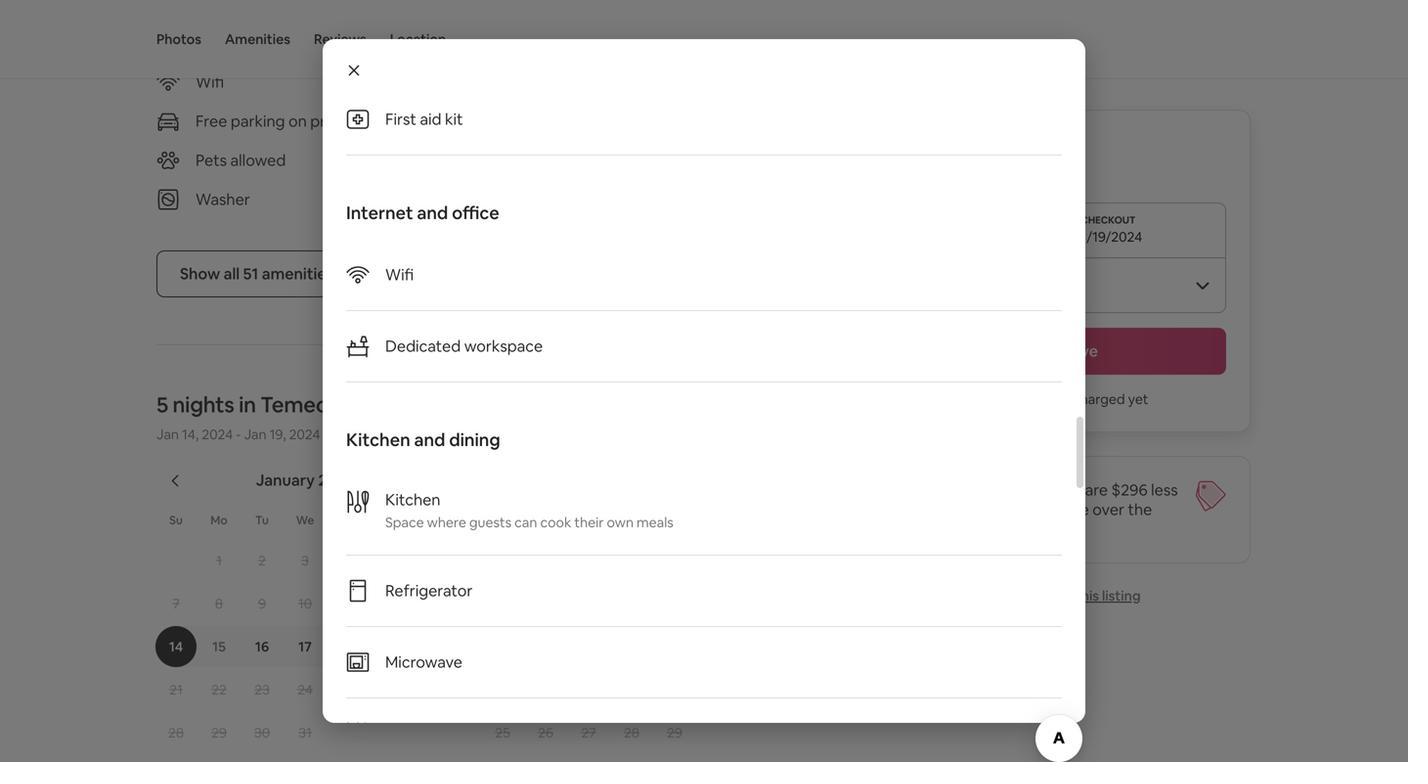 Task type: describe. For each thing, give the bounding box(es) containing it.
guests
[[469, 514, 512, 531]]

9
[[258, 595, 266, 612]]

0 vertical spatial 25 button
[[327, 669, 370, 710]]

2 we from the left
[[624, 512, 642, 528]]

3 inside your dates are $296 less than the avg. nightly rate over the last 3 months.
[[940, 519, 949, 539]]

free
[[196, 111, 227, 131]]

microwave
[[385, 652, 463, 672]]

workspace
[[464, 336, 543, 356]]

amenities
[[225, 30, 291, 48]]

20
[[581, 681, 597, 698]]

0 horizontal spatial 3
[[301, 552, 309, 569]]

your dates are $296 less than the avg. nightly rate over the last 3 months.
[[911, 480, 1178, 539]]

24 for second the 24 button from the right
[[297, 681, 313, 698]]

january
[[256, 470, 315, 490]]

16
[[255, 638, 269, 655]]

kit
[[445, 109, 463, 129]]

2 for 1st "2" 'button' from the right
[[714, 552, 722, 569]]

2 23 button from the left
[[697, 669, 740, 710]]

1 tu from the left
[[255, 512, 269, 528]]

all
[[224, 264, 240, 284]]

are
[[1085, 480, 1108, 500]]

1 22 button from the left
[[198, 669, 241, 710]]

6
[[430, 552, 438, 569]]

1 the from the left
[[948, 499, 972, 519]]

25 for top 25 button
[[341, 681, 356, 698]]

reserve
[[1040, 341, 1098, 361]]

1 jan from the left
[[157, 425, 179, 443]]

rate
[[1060, 499, 1090, 519]]

0 vertical spatial 26 button
[[370, 669, 413, 710]]

over
[[1093, 499, 1125, 519]]

25 for the bottommost 25 button
[[495, 724, 510, 741]]

2 22 button from the left
[[653, 669, 697, 710]]

1/19/2024
[[1081, 228, 1143, 246]]

31 button
[[284, 712, 327, 753]]

kitchen for kitchen space where guests can cook their own meals
[[385, 490, 441, 510]]

kitchen and dining
[[346, 428, 501, 451]]

10
[[298, 595, 312, 612]]

11 button
[[327, 583, 370, 624]]

you won't be charged yet
[[989, 390, 1149, 408]]

location
[[390, 30, 446, 48]]

1 24 button from the left
[[284, 669, 327, 710]]

photos button
[[157, 0, 201, 78]]

27 for leftmost 27 button
[[427, 681, 442, 698]]

calendar application
[[133, 449, 1409, 762]]

2 21 from the left
[[625, 681, 639, 698]]

dedicated workspace
[[385, 336, 543, 356]]

2 29 from the left
[[667, 724, 683, 741]]

19,
[[270, 425, 286, 443]]

2 th from the left
[[669, 512, 683, 528]]

last
[[911, 519, 937, 539]]

what this place offers dialog
[[323, 0, 1086, 762]]

kitchen for kitchen and dining
[[346, 428, 411, 451]]

0 vertical spatial 18 button
[[327, 626, 370, 667]]

show
[[180, 264, 220, 284]]

0 vertical spatial 19
[[384, 638, 398, 655]]

13
[[428, 595, 441, 612]]

listing
[[1102, 587, 1141, 605]]

14
[[169, 638, 183, 655]]

location button
[[390, 0, 446, 78]]

sa
[[428, 512, 441, 528]]

where
[[427, 514, 466, 531]]

wifi inside list
[[385, 265, 414, 285]]

yet
[[1129, 390, 1149, 408]]

dining
[[449, 428, 501, 451]]

1 21 button from the left
[[155, 669, 198, 710]]

first aid kit
[[385, 109, 463, 129]]

mountain
[[196, 33, 263, 53]]

your
[[1006, 480, 1038, 500]]

31
[[299, 724, 312, 741]]

5 for 5
[[388, 552, 395, 569]]

first
[[385, 109, 417, 129]]

8 button
[[198, 583, 241, 624]]

1 horizontal spatial 18 button
[[481, 669, 524, 710]]

11
[[343, 595, 354, 612]]

own
[[607, 514, 634, 531]]

aid
[[420, 109, 442, 129]]

nights
[[173, 391, 234, 419]]

months.
[[953, 519, 1011, 539]]

dates
[[1042, 480, 1082, 500]]

27 for bottom 27 button
[[581, 724, 596, 741]]

in
[[239, 391, 256, 419]]

you
[[989, 390, 1012, 408]]

space
[[385, 514, 424, 531]]

22 for 2nd 22 button from right
[[211, 681, 227, 698]]

washer
[[196, 189, 250, 209]]

cooking basics
[[385, 721, 494, 742]]

1 1 button from the left
[[198, 540, 241, 581]]

kitchen space where guests can cook their own meals
[[385, 490, 674, 531]]

1 vertical spatial 26 button
[[524, 712, 567, 753]]

0 horizontal spatial 27 button
[[413, 669, 456, 710]]

6 button
[[413, 540, 456, 581]]

7, wednesday, february 2024. unavailable button
[[611, 583, 652, 624]]

4
[[344, 552, 352, 569]]

2 28 button from the left
[[610, 712, 653, 753]]

1 23 button from the left
[[241, 669, 284, 710]]

avg.
[[975, 499, 1005, 519]]

14,
[[182, 425, 199, 443]]

2 24 button from the left
[[740, 669, 783, 710]]

5 for 5 nights in temecula jan 14, 2024 - jan 19, 2024
[[157, 391, 168, 419]]

premises
[[310, 111, 376, 131]]

tv
[[523, 150, 543, 170]]

$296
[[1112, 480, 1148, 500]]

basics
[[449, 721, 494, 742]]

january 2024
[[256, 470, 355, 490]]

15 button
[[198, 626, 241, 667]]

list for kitchen and dining
[[346, 467, 1062, 762]]

17 button
[[284, 626, 327, 667]]

0 vertical spatial 19 button
[[370, 626, 413, 667]]

2 tu from the left
[[583, 512, 597, 528]]

dedicated
[[385, 336, 461, 356]]

1 2 button from the left
[[241, 540, 284, 581]]

7 button
[[155, 583, 198, 624]]

nightly
[[1008, 499, 1057, 519]]

26 for the top 26 button
[[383, 681, 399, 698]]

be
[[1054, 390, 1070, 408]]

2 23 from the left
[[710, 681, 726, 698]]



Task type: locate. For each thing, give the bounding box(es) containing it.
0 horizontal spatial 19 button
[[370, 626, 413, 667]]

9, friday, february 2024. unavailable button
[[697, 583, 739, 624]]

2 up 9, friday, february 2024. unavailable button
[[714, 552, 722, 569]]

28 button down '14'
[[155, 712, 198, 753]]

cook
[[540, 514, 572, 531]]

free parking on premises
[[196, 111, 376, 131]]

0 horizontal spatial 1 button
[[198, 540, 241, 581]]

reviews
[[314, 30, 367, 48]]

less
[[1152, 480, 1178, 500]]

0 horizontal spatial 5
[[157, 391, 168, 419]]

1 horizontal spatial su
[[497, 512, 511, 528]]

21 right 20 button
[[625, 681, 639, 698]]

51
[[243, 264, 259, 284]]

5, monday, february 2024. unavailable button
[[525, 583, 566, 624]]

-
[[236, 425, 241, 443]]

2 3 button from the left
[[740, 540, 783, 581]]

28 button
[[155, 712, 198, 753], [610, 712, 653, 753]]

refrigerator
[[385, 581, 473, 601]]

18 button up the basics
[[481, 669, 524, 710]]

26 button down 20 button
[[524, 712, 567, 753]]

0 horizontal spatial mo
[[211, 512, 228, 528]]

1 1 from the left
[[216, 552, 222, 569]]

$4,704 $4,157
[[911, 133, 1046, 160]]

21
[[169, 681, 183, 698], [625, 681, 639, 698]]

23 down 9, friday, february 2024. unavailable button
[[710, 681, 726, 698]]

2 button up 9, friday, february 2024. unavailable button
[[697, 540, 740, 581]]

3 right last
[[940, 519, 949, 539]]

internet and office
[[346, 202, 500, 225]]

1 vertical spatial list
[[346, 467, 1062, 762]]

22 for first 22 button from right
[[667, 681, 683, 698]]

1 horizontal spatial mo
[[538, 512, 555, 528]]

0 horizontal spatial 21 button
[[155, 669, 198, 710]]

21 down '14'
[[169, 681, 183, 698]]

1 28 button from the left
[[155, 712, 198, 753]]

1 horizontal spatial 2
[[714, 552, 722, 569]]

28
[[168, 724, 184, 741], [624, 724, 640, 741]]

5 left 'nights'
[[157, 391, 168, 419]]

2 su from the left
[[497, 512, 511, 528]]

1 vertical spatial 25 button
[[481, 712, 524, 753]]

show all 51 amenities button
[[157, 250, 357, 297]]

19 button down 12 button
[[370, 626, 413, 667]]

18 for right 18 button
[[496, 681, 510, 698]]

28 for first 28 button from left
[[168, 724, 184, 741]]

1 su from the left
[[169, 512, 183, 528]]

0 horizontal spatial 26
[[383, 681, 399, 698]]

24 down the 10, saturday, february 2024. unavailable button
[[753, 681, 769, 698]]

27 button down 20 button
[[567, 712, 610, 753]]

2 2 from the left
[[714, 552, 722, 569]]

27 down 20 button
[[581, 724, 596, 741]]

0 vertical spatial list
[[346, 240, 1062, 382]]

amenities button
[[225, 0, 291, 78]]

0 horizontal spatial 28
[[168, 724, 184, 741]]

meals
[[637, 514, 674, 531]]

28 for first 28 button from the right
[[624, 724, 640, 741]]

report this listing button
[[997, 587, 1141, 605]]

19 button left 20
[[524, 669, 567, 710]]

the right over
[[1128, 499, 1153, 519]]

18 down 4, sunday, february 2024. unavailable button
[[496, 681, 510, 698]]

2 28 from the left
[[624, 724, 640, 741]]

19 left 20
[[539, 681, 553, 698]]

5 inside 5 nights in temecula jan 14, 2024 - jan 19, 2024
[[157, 391, 168, 419]]

16 button
[[241, 626, 284, 667]]

list containing kitchen
[[346, 467, 1062, 762]]

26 down microwave
[[383, 681, 399, 698]]

4 button
[[327, 540, 370, 581]]

23 up the 30 button on the bottom left of page
[[254, 681, 270, 698]]

23 button
[[241, 669, 284, 710], [697, 669, 740, 710]]

and for internet
[[417, 202, 448, 225]]

this
[[1076, 587, 1100, 605]]

12
[[385, 595, 398, 612]]

wifi down internet
[[385, 265, 414, 285]]

0 horizontal spatial 18
[[341, 638, 355, 655]]

1 29 button from the left
[[198, 712, 241, 753]]

1 horizontal spatial 3
[[757, 552, 765, 569]]

temecula
[[260, 391, 357, 419]]

0 vertical spatial 27 button
[[413, 669, 456, 710]]

1 horizontal spatial 18
[[496, 681, 510, 698]]

1 horizontal spatial 21
[[625, 681, 639, 698]]

22 down 15 button
[[211, 681, 227, 698]]

0 horizontal spatial 29 button
[[198, 712, 241, 753]]

1 horizontal spatial 1 button
[[653, 540, 697, 581]]

1 horizontal spatial jan
[[244, 425, 267, 443]]

0 horizontal spatial 29
[[211, 724, 227, 741]]

photos
[[157, 30, 201, 48]]

2 for 1st "2" 'button' from the left
[[258, 552, 266, 569]]

18
[[341, 638, 355, 655], [496, 681, 510, 698]]

2 29 button from the left
[[653, 712, 697, 753]]

pets allowed
[[196, 150, 286, 170]]

1 horizontal spatial tu
[[583, 512, 597, 528]]

th right own
[[669, 512, 683, 528]]

mo up 8 button
[[211, 512, 228, 528]]

1 mo from the left
[[211, 512, 228, 528]]

report
[[1028, 587, 1073, 605]]

list
[[346, 240, 1062, 382], [346, 467, 1062, 762]]

1 horizontal spatial 24
[[753, 681, 769, 698]]

and left dining
[[414, 428, 445, 451]]

1 down meals
[[672, 552, 678, 569]]

th up '4' button
[[341, 512, 355, 528]]

22 button down 15 button
[[198, 669, 241, 710]]

the left avg.
[[948, 499, 972, 519]]

27 button up cooking basics
[[413, 669, 456, 710]]

1 horizontal spatial 23 button
[[697, 669, 740, 710]]

1 horizontal spatial 3 button
[[740, 540, 783, 581]]

1 we from the left
[[296, 512, 314, 528]]

tu
[[255, 512, 269, 528], [583, 512, 597, 528]]

view
[[266, 33, 299, 53]]

than
[[911, 499, 944, 519]]

1 vertical spatial 19
[[539, 681, 553, 698]]

4, sunday, february 2024. unavailable button
[[482, 583, 523, 624]]

6, tuesday, february 2024. unavailable button
[[568, 583, 609, 624]]

23 button down 9, friday, february 2024. unavailable button
[[697, 669, 740, 710]]

18 down 11 button
[[341, 638, 355, 655]]

2 the from the left
[[1128, 499, 1153, 519]]

0 vertical spatial wifi
[[196, 72, 224, 92]]

2024 left -
[[202, 425, 233, 443]]

0 vertical spatial kitchen
[[523, 33, 578, 53]]

fr
[[386, 512, 397, 528]]

reserve button
[[911, 328, 1227, 375]]

1 horizontal spatial 26
[[538, 724, 554, 741]]

2 mo from the left
[[538, 512, 555, 528]]

1 horizontal spatial 21 button
[[610, 669, 653, 710]]

2024 right january in the left bottom of the page
[[318, 470, 355, 490]]

1 22 from the left
[[211, 681, 227, 698]]

wifi up free
[[196, 72, 224, 92]]

1 horizontal spatial 27
[[581, 724, 596, 741]]

1 vertical spatial 26
[[538, 724, 554, 741]]

the
[[948, 499, 972, 519], [1128, 499, 1153, 519]]

and for kitchen
[[414, 428, 445, 451]]

kitchen inside kitchen space where guests can cook their own meals
[[385, 490, 441, 510]]

12 button
[[370, 583, 413, 624]]

2 vertical spatial kitchen
[[385, 490, 441, 510]]

1 21 from the left
[[169, 681, 183, 698]]

22 button down 8, thursday, february 2024. unavailable button
[[653, 669, 697, 710]]

0 horizontal spatial we
[[296, 512, 314, 528]]

8, thursday, february 2024. unavailable button
[[654, 583, 696, 624]]

0 horizontal spatial 23 button
[[241, 669, 284, 710]]

show all 51 amenities
[[180, 264, 334, 284]]

charged
[[1073, 390, 1126, 408]]

10, saturday, february 2024. unavailable button
[[741, 583, 782, 624]]

pets
[[196, 150, 227, 170]]

$4,704
[[911, 133, 979, 160]]

25
[[341, 681, 356, 698], [495, 724, 510, 741]]

2024
[[202, 425, 233, 443], [289, 425, 320, 443], [318, 470, 355, 490]]

0 horizontal spatial the
[[948, 499, 972, 519]]

parking
[[231, 111, 285, 131]]

can
[[515, 514, 537, 531]]

we
[[296, 512, 314, 528], [624, 512, 642, 528]]

30
[[254, 724, 270, 741]]

kitchen for kitchen
[[523, 33, 578, 53]]

amenities
[[262, 264, 334, 284]]

25 button right cooking
[[481, 712, 524, 753]]

5 down fr
[[388, 552, 395, 569]]

1 horizontal spatial 25
[[495, 724, 510, 741]]

0 vertical spatial 26
[[383, 681, 399, 698]]

2 button
[[241, 540, 284, 581], [697, 540, 740, 581]]

su left can
[[497, 512, 511, 528]]

won't
[[1015, 390, 1051, 408]]

2 jan from the left
[[244, 425, 267, 443]]

0 horizontal spatial 22 button
[[198, 669, 241, 710]]

21 button right 20
[[610, 669, 653, 710]]

1 button up 8 button
[[198, 540, 241, 581]]

23 button up the 30 button on the bottom left of page
[[241, 669, 284, 710]]

tu down january in the left bottom of the page
[[255, 512, 269, 528]]

1 24 from the left
[[297, 681, 313, 698]]

0 horizontal spatial 19
[[384, 638, 398, 655]]

on
[[289, 111, 307, 131]]

their
[[575, 514, 604, 531]]

24 button down the 10, saturday, february 2024. unavailable button
[[740, 669, 783, 710]]

0 vertical spatial 18
[[341, 638, 355, 655]]

26 button up cooking
[[370, 669, 413, 710]]

18 for the top 18 button
[[341, 638, 355, 655]]

1 horizontal spatial 27 button
[[567, 712, 610, 753]]

1/19/2024 button
[[911, 202, 1227, 257]]

mountain view
[[196, 33, 299, 53]]

5 inside 5 button
[[388, 552, 395, 569]]

2024 inside calendar "application"
[[318, 470, 355, 490]]

and left office
[[417, 202, 448, 225]]

9 button
[[241, 583, 284, 624]]

mo right can
[[538, 512, 555, 528]]

24 for 2nd the 24 button from the left
[[753, 681, 769, 698]]

2 1 button from the left
[[653, 540, 697, 581]]

1 horizontal spatial 29 button
[[653, 712, 697, 753]]

24 down "17"
[[297, 681, 313, 698]]

1 horizontal spatial we
[[624, 512, 642, 528]]

1 vertical spatial 25
[[495, 724, 510, 741]]

2 24 from the left
[[753, 681, 769, 698]]

allowed
[[230, 150, 286, 170]]

1 list from the top
[[346, 240, 1062, 382]]

1 2 from the left
[[258, 552, 266, 569]]

0 horizontal spatial 24 button
[[284, 669, 327, 710]]

2 2 button from the left
[[697, 540, 740, 581]]

1 horizontal spatial 19
[[539, 681, 553, 698]]

27 button
[[413, 669, 456, 710], [567, 712, 610, 753]]

0 horizontal spatial 25
[[341, 681, 356, 698]]

26 for the bottommost 26 button
[[538, 724, 554, 741]]

su
[[169, 512, 183, 528], [497, 512, 511, 528]]

1 up 8 button
[[216, 552, 222, 569]]

1 vertical spatial wifi
[[385, 265, 414, 285]]

1 28 from the left
[[168, 724, 184, 741]]

2 horizontal spatial 3
[[940, 519, 949, 539]]

26 right the basics
[[538, 724, 554, 741]]

25 button
[[327, 669, 370, 710], [481, 712, 524, 753]]

1 th from the left
[[341, 512, 355, 528]]

0 horizontal spatial 24
[[297, 681, 313, 698]]

2 up 9 button
[[258, 552, 266, 569]]

jan right -
[[244, 425, 267, 443]]

1 vertical spatial 27
[[581, 724, 596, 741]]

23
[[254, 681, 270, 698], [710, 681, 726, 698]]

2 21 button from the left
[[610, 669, 653, 710]]

3 up the 10, saturday, february 2024. unavailable button
[[757, 552, 765, 569]]

20 button
[[567, 669, 610, 710]]

we down january 2024
[[296, 512, 314, 528]]

28 button down 20 button
[[610, 712, 653, 753]]

1 horizontal spatial 28 button
[[610, 712, 653, 753]]

1 29 from the left
[[211, 724, 227, 741]]

we right their
[[624, 512, 642, 528]]

0 vertical spatial 25
[[341, 681, 356, 698]]

report this listing
[[1028, 587, 1141, 605]]

0 vertical spatial 27
[[427, 681, 442, 698]]

wifi
[[196, 72, 224, 92], [385, 265, 414, 285]]

0 horizontal spatial 2 button
[[241, 540, 284, 581]]

list containing wifi
[[346, 240, 1062, 382]]

30 button
[[241, 712, 284, 753]]

1 horizontal spatial 2 button
[[697, 540, 740, 581]]

1 horizontal spatial 5
[[388, 552, 395, 569]]

18 button down 11 button
[[327, 626, 370, 667]]

0 horizontal spatial 1
[[216, 552, 222, 569]]

0 horizontal spatial 28 button
[[155, 712, 198, 753]]

0 horizontal spatial 23
[[254, 681, 270, 698]]

19 down 12 button
[[384, 638, 398, 655]]

1 horizontal spatial 1
[[672, 552, 678, 569]]

0 horizontal spatial 18 button
[[327, 626, 370, 667]]

15
[[212, 638, 226, 655]]

0 vertical spatial and
[[417, 202, 448, 225]]

2 22 from the left
[[667, 681, 683, 698]]

27 down microwave
[[427, 681, 442, 698]]

5
[[157, 391, 168, 419], [388, 552, 395, 569]]

tu left own
[[583, 512, 597, 528]]

cooking
[[385, 721, 446, 742]]

1 horizontal spatial 22 button
[[653, 669, 697, 710]]

3 button up 10 button
[[284, 540, 327, 581]]

1 23 from the left
[[254, 681, 270, 698]]

1 vertical spatial 19 button
[[524, 669, 567, 710]]

0 horizontal spatial 2
[[258, 552, 266, 569]]

0 horizontal spatial 21
[[169, 681, 183, 698]]

0 horizontal spatial 22
[[211, 681, 227, 698]]

21 button down '14'
[[155, 669, 198, 710]]

0 horizontal spatial 26 button
[[370, 669, 413, 710]]

14 button
[[155, 626, 198, 667]]

2024 right 19,
[[289, 425, 320, 443]]

1 horizontal spatial th
[[669, 512, 683, 528]]

1 horizontal spatial 29
[[667, 724, 683, 741]]

su up 7 button on the bottom of page
[[169, 512, 183, 528]]

0 horizontal spatial th
[[341, 512, 355, 528]]

2 list from the top
[[346, 467, 1062, 762]]

24 button down "17"
[[284, 669, 327, 710]]

1 vertical spatial 27 button
[[567, 712, 610, 753]]

1 horizontal spatial 24 button
[[740, 669, 783, 710]]

2 1 from the left
[[672, 552, 678, 569]]

1 horizontal spatial the
[[1128, 499, 1153, 519]]

5 button
[[370, 540, 413, 581]]

0 horizontal spatial 27
[[427, 681, 442, 698]]

0 horizontal spatial tu
[[255, 512, 269, 528]]

0 horizontal spatial jan
[[157, 425, 179, 443]]

1 horizontal spatial 25 button
[[481, 712, 524, 753]]

mo
[[211, 512, 228, 528], [538, 512, 555, 528]]

1 vertical spatial kitchen
[[346, 428, 411, 451]]

1 horizontal spatial wifi
[[385, 265, 414, 285]]

1 horizontal spatial 28
[[624, 724, 640, 741]]

3 button up the 10, saturday, february 2024. unavailable button
[[740, 540, 783, 581]]

29 button
[[198, 712, 241, 753], [653, 712, 697, 753]]

0 vertical spatial 5
[[157, 391, 168, 419]]

0 horizontal spatial 3 button
[[284, 540, 327, 581]]

2 button up the 9 on the bottom of page
[[241, 540, 284, 581]]

1 vertical spatial 18 button
[[481, 669, 524, 710]]

1 horizontal spatial 22
[[667, 681, 683, 698]]

jan left 14,
[[157, 425, 179, 443]]

25 button down 17 button
[[327, 669, 370, 710]]

1 button
[[198, 540, 241, 581], [653, 540, 697, 581]]

1 vertical spatial 5
[[388, 552, 395, 569]]

1 3 button from the left
[[284, 540, 327, 581]]

22 button
[[198, 669, 241, 710], [653, 669, 697, 710]]

internet
[[346, 202, 413, 225]]

1 vertical spatial and
[[414, 428, 445, 451]]

26 button
[[370, 669, 413, 710], [524, 712, 567, 753]]

1 horizontal spatial 26 button
[[524, 712, 567, 753]]

office
[[452, 202, 500, 225]]

list for internet and office
[[346, 240, 1062, 382]]

1 vertical spatial 18
[[496, 681, 510, 698]]

3 up 10 on the bottom left of the page
[[301, 552, 309, 569]]

1 button down meals
[[653, 540, 697, 581]]

22 down 8, thursday, february 2024. unavailable button
[[667, 681, 683, 698]]



Task type: vqa. For each thing, say whether or not it's contained in the screenshot.
home to the bottom
no



